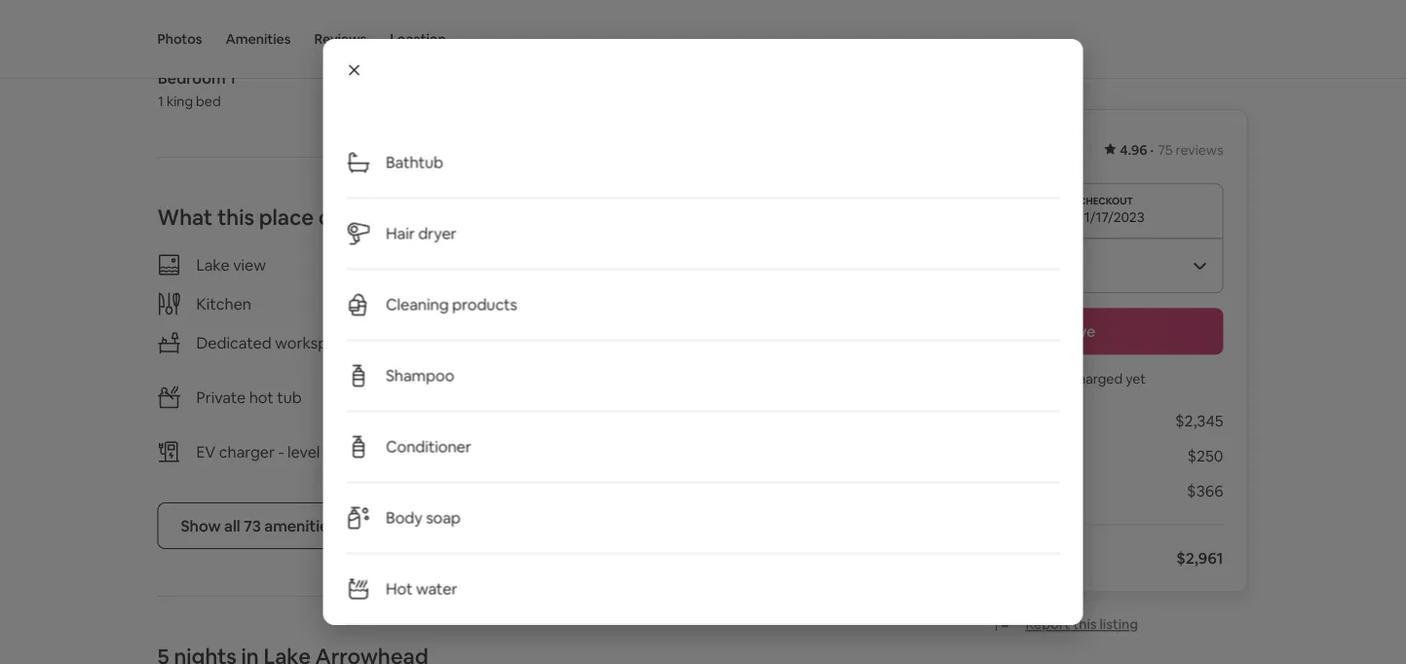 Task type: vqa. For each thing, say whether or not it's contained in the screenshot.
"are" within . Again, all amounts shown are in USD. Any conversion from USD to other currencies is calculated on the date the claim is paid by the insurer.
no



Task type: describe. For each thing, give the bounding box(es) containing it.
hdtv
[[550, 386, 593, 406]]

mountain
[[523, 255, 589, 275]]

yet
[[1126, 371, 1146, 388]]

0 vertical spatial 1
[[229, 69, 235, 89]]

private
[[196, 388, 246, 408]]

you won't be charged yet
[[987, 371, 1146, 388]]

bedroom 1 1 king bed
[[157, 69, 235, 110]]

cleaning
[[385, 295, 448, 315]]

dedicated
[[196, 333, 272, 353]]

shampoo
[[385, 366, 454, 386]]

location
[[390, 30, 446, 48]]

x
[[949, 411, 957, 431]]

taxes
[[1002, 549, 1042, 569]]

show
[[181, 516, 221, 536]]

body
[[385, 508, 422, 528]]

charger
[[219, 442, 275, 462]]

5
[[961, 411, 969, 431]]

ev
[[196, 442, 216, 462]]

airbnb service fee button
[[909, 481, 1040, 501]]

show all 73 amenities
[[181, 516, 336, 536]]

bed
[[195, 93, 220, 110]]

ev charger - level 2, tesla only
[[196, 442, 407, 462]]

show all 73 amenities button
[[157, 503, 360, 550]]

king
[[166, 93, 193, 110]]

75
[[1158, 141, 1173, 159]]

hot
[[249, 388, 274, 408]]

lake view
[[196, 255, 266, 275]]

2,
[[323, 442, 336, 462]]

amenities button
[[226, 0, 291, 78]]

hair
[[385, 224, 414, 244]]

bedroom #2- king image
[[157, 0, 468, 54]]

report this listing
[[1026, 616, 1138, 634]]

listing
[[1100, 616, 1138, 634]]

reviews button
[[314, 0, 367, 78]]

view for mountain view
[[593, 255, 626, 275]]

0 horizontal spatial 1
[[157, 93, 163, 110]]

dedicated workspace
[[196, 333, 353, 353]]

lake
[[196, 255, 230, 275]]

dryer
[[418, 224, 456, 244]]

tesla
[[339, 442, 373, 462]]

premises
[[523, 351, 588, 370]]

place
[[259, 203, 314, 231]]

reserve button
[[909, 308, 1224, 355]]

you
[[987, 371, 1010, 388]]

water
[[416, 579, 457, 599]]

total before taxes
[[909, 549, 1042, 569]]

cleaning products
[[385, 295, 517, 315]]

location button
[[390, 0, 446, 78]]

reserve
[[1037, 322, 1096, 342]]

$366
[[1187, 481, 1224, 501]]

4.96
[[1120, 141, 1148, 159]]

body soap
[[385, 508, 460, 528]]

$250
[[1188, 446, 1224, 466]]

11/17/2023
[[1079, 209, 1145, 227]]

service
[[962, 481, 1013, 501]]

spaces
[[615, 351, 665, 370]]

be
[[1051, 371, 1068, 388]]

this for report
[[1073, 616, 1097, 634]]

4.96 · 75 reviews
[[1120, 141, 1224, 159]]

reviews
[[1176, 141, 1224, 159]]

hot
[[385, 579, 412, 599]]

what this place offers
[[157, 203, 378, 231]]

–
[[591, 351, 599, 370]]

level
[[287, 442, 320, 462]]



Task type: locate. For each thing, give the bounding box(es) containing it.
·
[[1151, 141, 1154, 159]]

free driveway parking on premises – 4 spaces
[[523, 331, 701, 370]]

bathtub
[[385, 153, 443, 173]]

1 left king
[[157, 93, 163, 110]]

tub
[[277, 388, 302, 408]]

private hot tub
[[196, 388, 302, 408]]

1 horizontal spatial view
[[593, 255, 626, 275]]

hair dryer
[[385, 224, 456, 244]]

netflix
[[523, 405, 570, 425]]

tv,
[[677, 386, 700, 406]]

won't
[[1013, 371, 1048, 388]]

conditioner
[[385, 437, 471, 457]]

workspace
[[275, 333, 353, 353]]

airbnb service fee
[[909, 481, 1040, 501]]

what this place offers dialog
[[323, 39, 1083, 665]]

1 right bedroom
[[229, 69, 235, 89]]

$469 x 5 nights
[[909, 411, 1017, 431]]

this for what
[[217, 203, 254, 231]]

total
[[909, 549, 946, 569]]

1
[[229, 69, 235, 89], [157, 93, 163, 110]]

1 view from the left
[[233, 255, 266, 275]]

60"
[[523, 386, 547, 406]]

amenities
[[226, 30, 291, 48]]

nights
[[973, 411, 1017, 431]]

bedroom
[[157, 69, 225, 89]]

1 horizontal spatial 1
[[229, 69, 235, 89]]

only
[[377, 442, 407, 462]]

1 horizontal spatial this
[[1073, 616, 1097, 634]]

on
[[683, 331, 701, 351]]

this up lake view
[[217, 203, 254, 231]]

this left listing
[[1073, 616, 1097, 634]]

view right lake
[[233, 255, 266, 275]]

with
[[596, 386, 627, 406]]

view
[[233, 255, 266, 275], [593, 255, 626, 275]]

hot water
[[385, 579, 457, 599]]

0 horizontal spatial this
[[217, 203, 254, 231]]

4
[[602, 351, 611, 370]]

60" hdtv with apple tv, netflix
[[523, 386, 700, 425]]

1 vertical spatial 1
[[157, 93, 163, 110]]

view for lake view
[[233, 255, 266, 275]]

parking
[[625, 331, 680, 351]]

report
[[1026, 616, 1070, 634]]

report this listing button
[[995, 616, 1138, 634]]

apple
[[631, 386, 673, 406]]

1 vertical spatial this
[[1073, 616, 1097, 634]]

0 vertical spatial this
[[217, 203, 254, 231]]

free
[[523, 331, 554, 351]]

all
[[224, 516, 240, 536]]

$2,961
[[1177, 549, 1224, 569]]

$2,345
[[1176, 411, 1224, 431]]

driveway
[[558, 331, 622, 351]]

11/17/2023 button
[[909, 184, 1224, 238]]

0 horizontal spatial view
[[233, 255, 266, 275]]

-
[[278, 442, 284, 462]]

reviews
[[314, 30, 367, 48]]

2 view from the left
[[593, 255, 626, 275]]

offers
[[318, 203, 378, 231]]

kitchen
[[196, 294, 251, 314]]

what
[[157, 203, 213, 231]]

mountain view
[[523, 255, 626, 275]]

this
[[217, 203, 254, 231], [1073, 616, 1097, 634]]

airbnb
[[909, 481, 958, 501]]

photos button
[[157, 0, 202, 78]]

photos
[[157, 30, 202, 48]]

$469
[[909, 411, 946, 431]]

fee
[[1016, 481, 1040, 501]]

products
[[452, 295, 517, 315]]

view right mountain
[[593, 255, 626, 275]]

king suite- bedroom #1 image
[[484, 0, 794, 54]]

73
[[244, 516, 261, 536]]

soap
[[426, 508, 460, 528]]

amenities
[[264, 516, 336, 536]]

charged
[[1071, 371, 1123, 388]]



